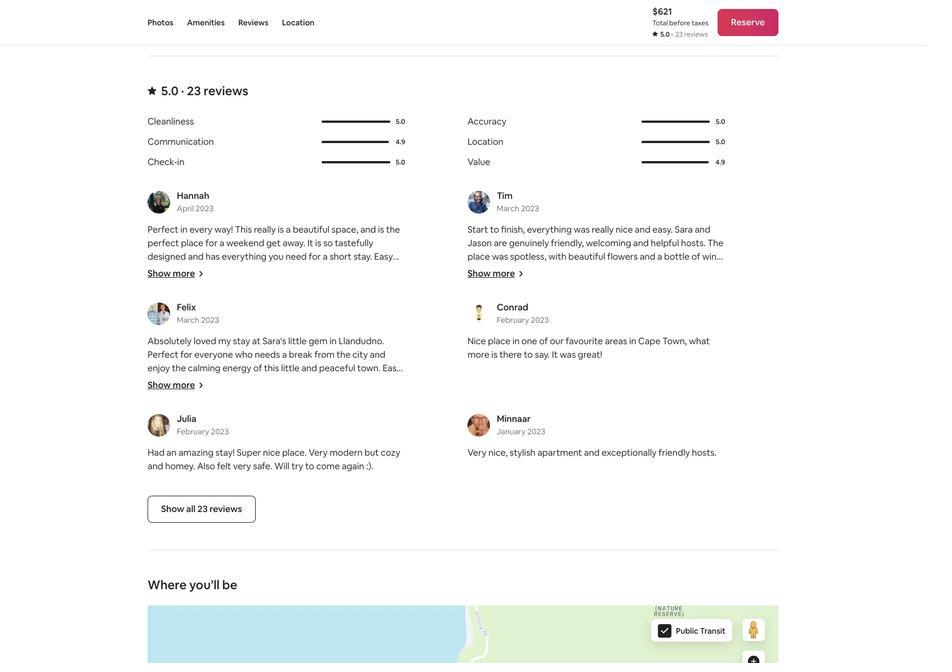 Task type: vqa. For each thing, say whether or not it's contained in the screenshot.
the middle Hosting
no



Task type: locate. For each thing, give the bounding box(es) containing it.
1 perfect from the top
[[148, 224, 179, 236]]

23 down also
[[198, 503, 208, 515]]

1 vertical spatial all
[[186, 503, 196, 515]]

we down day
[[662, 291, 675, 303]]

apartment
[[538, 447, 583, 459]]

enjoy
[[148, 363, 170, 374]]

safe
[[243, 264, 260, 276]]

nice up welcoming
[[616, 224, 633, 236]]

0 vertical spatial place
[[181, 237, 204, 249]]

felix
[[177, 302, 196, 313]]

there
[[500, 349, 522, 361]]

of left 'our'
[[540, 335, 548, 347]]

1 horizontal spatial nice
[[320, 376, 337, 388]]

everything down weekend
[[222, 251, 267, 263]]

location right reviews at the left of page
[[282, 17, 315, 28]]

of down were
[[538, 278, 547, 290]]

show more button for the
[[148, 379, 204, 391]]

had an amazing stay! super nice place. very modern but cozy and homey. also felt very safe. will try to come again :).
[[148, 447, 401, 472]]

very left nice,
[[468, 447, 487, 459]]

nice up safe.
[[263, 447, 280, 459]]

it
[[308, 237, 313, 249], [552, 349, 558, 361]]

peaceful
[[319, 363, 356, 374]]

1 vertical spatial very
[[233, 461, 251, 472]]

0 vertical spatial this
[[678, 16, 691, 26]]

it inside perfect in every way! this really is a beautiful space, and is the perfect place for a weekend get away. it is so tastefully designed and has everything you need for a short stay. easy walk to the beach. vey safe and quiet. power not affected by load shedding. friendly hosts. i would love to come back and 100% recommend!
[[308, 237, 313, 249]]

0 horizontal spatial ·
[[181, 83, 184, 99]]

tim image
[[468, 191, 491, 214]]

1 vertical spatial ·
[[181, 83, 184, 99]]

place up there
[[488, 335, 511, 347]]

to
[[491, 224, 500, 236], [168, 264, 177, 276], [468, 264, 477, 276], [322, 278, 331, 290], [504, 291, 513, 303], [524, 349, 533, 361], [148, 376, 157, 388], [179, 376, 188, 388], [306, 461, 315, 472]]

easy right town.
[[383, 363, 402, 374]]

4.9 for communication
[[396, 138, 406, 147]]

in/out
[[511, 278, 536, 290]]

more for perfect in every way! this really is a beautiful space, and is the perfect place for a weekend get away. it is so tastefully designed and has everything you need for a short stay. easy walk to the beach. vey safe and quiet. power not affected by load shedding. friendly hosts. i would love to come back and 100% recommend!
[[173, 268, 195, 280]]

all down homey.
[[186, 503, 196, 515]]

2023 inside conrad february 2023
[[531, 315, 549, 325]]

really inside perfect in every way! this really is a beautiful space, and is the perfect place for a weekend get away. it is so tastefully designed and has everything you need for a short stay. easy walk to the beach. vey safe and quiet. power not affected by load shedding. friendly hosts. i would love to come back and 100% recommend!
[[254, 224, 276, 236]]

2023 up finish,
[[521, 204, 539, 214]]

0 vertical spatial perfect
[[148, 224, 179, 236]]

1 vertical spatial everything
[[222, 251, 267, 263]]

february down julia
[[177, 427, 209, 437]]

1 vertical spatial this
[[264, 363, 279, 374]]

perfect
[[148, 224, 179, 236], [148, 349, 179, 361]]

really for was
[[592, 224, 614, 236]]

·
[[672, 30, 674, 39], [181, 83, 184, 99]]

1 horizontal spatial beautiful
[[569, 251, 606, 263]]

helpful down easy. on the top of page
[[651, 237, 680, 249]]

1 vertical spatial we
[[662, 291, 675, 303]]

nice down peaceful
[[320, 376, 337, 388]]

stay! inside start to finish, everything was really nice and easy. sara and jason are genuinely friendly, welcoming and helpful hosts.  the place was spotless, with beautiful flowers and a bottle of wine to greet us. we were grateful for their flexibility too as the main road in/out of llandudno was closed all day when we planned to check out and leave for the airport. we couldn't have asked for a nicer stay!
[[559, 305, 579, 317]]

felt
[[217, 461, 231, 472]]

february down conrad
[[497, 315, 530, 325]]

beautiful up so
[[293, 224, 330, 236]]

0 vertical spatial come
[[333, 278, 356, 290]]

2023 down hannah
[[196, 204, 214, 214]]

0 horizontal spatial all
[[186, 503, 196, 515]]

taxes
[[692, 19, 709, 28]]

1 vertical spatial nice
[[320, 376, 337, 388]]

1 vertical spatial come
[[317, 461, 340, 472]]

1 horizontal spatial really
[[592, 224, 614, 236]]

is left there
[[492, 349, 498, 361]]

amazing
[[179, 447, 214, 459]]

value
[[468, 156, 491, 168]]

tim
[[497, 190, 513, 202]]

0 horizontal spatial really
[[254, 224, 276, 236]]

hosts. right friendly
[[693, 447, 717, 459]]

1 horizontal spatial 5.0 · 23 reviews
[[661, 30, 709, 39]]

1 vertical spatial beautiful
[[569, 251, 606, 263]]

more down calming in the left bottom of the page
[[173, 379, 195, 391]]

march inside the tim march 2023
[[497, 204, 520, 214]]

in
[[177, 156, 185, 168], [181, 224, 188, 236], [330, 335, 337, 347], [513, 335, 520, 347], [630, 335, 637, 347]]

february for conrad
[[497, 315, 530, 325]]

of inside nice place in one of our favourite areas in cape town, what more is there to say. it was great!
[[540, 335, 548, 347]]

1 horizontal spatial it
[[552, 349, 558, 361]]

1 vertical spatial 4.9
[[716, 158, 726, 167]]

1 horizontal spatial location
[[468, 136, 504, 148]]

everything up friendly,
[[527, 224, 572, 236]]

stay! up the felt
[[216, 447, 235, 459]]

0 vertical spatial location
[[282, 17, 315, 28]]

town,
[[663, 335, 688, 347]]

start to finish, everything was really nice and easy. sara and jason are genuinely friendly, welcoming and helpful hosts.  the place was spotless, with beautiful flowers and a bottle of wine to greet us. we were grateful for their flexibility too as the main road in/out of llandudno was closed all day when we planned to check out and leave for the airport. we couldn't have asked for a nicer stay!
[[468, 224, 724, 317]]

is left so
[[315, 237, 322, 249]]

$621
[[653, 6, 673, 17]]

come down the not
[[333, 278, 356, 290]]

1 vertical spatial easy
[[383, 363, 402, 374]]

march for felix
[[177, 315, 200, 325]]

perfect up enjoy
[[148, 349, 179, 361]]

2 vertical spatial place
[[488, 335, 511, 347]]

show more for the
[[148, 379, 195, 391]]

5.0 for check-in
[[396, 158, 406, 167]]

1 vertical spatial reviews
[[204, 83, 249, 99]]

1 vertical spatial walk
[[159, 376, 177, 388]]

· down report this listing button
[[672, 30, 674, 39]]

place inside start to finish, everything was really nice and easy. sara and jason are genuinely friendly, welcoming and helpful hosts.  the place was spotless, with beautiful flowers and a bottle of wine to greet us. we were grateful for their flexibility too as the main road in/out of llandudno was closed all day when we planned to check out and leave for the airport. we couldn't have asked for a nicer stay!
[[468, 251, 490, 263]]

1 vertical spatial it
[[552, 349, 558, 361]]

a
[[286, 224, 291, 236], [220, 237, 225, 249], [323, 251, 328, 263], [658, 251, 663, 263], [530, 305, 535, 317], [282, 349, 287, 361]]

0 horizontal spatial very
[[309, 447, 328, 459]]

0 vertical spatial beautiful
[[293, 224, 330, 236]]

2 really from the left
[[592, 224, 614, 236]]

perfect inside perfect in every way! this really is a beautiful space, and is the perfect place for a weekend get away. it is so tastefully designed and has everything you need for a short stay. easy walk to the beach. vey safe and quiet. power not affected by load shedding. friendly hosts. i would love to come back and 100% recommend!
[[148, 224, 179, 236]]

favourite
[[566, 335, 603, 347]]

very inside the had an amazing stay! super nice place. very modern but cozy and homey. also felt very safe. will try to come again :).
[[233, 461, 251, 472]]

0 horizontal spatial this
[[264, 363, 279, 374]]

0 vertical spatial 23
[[676, 30, 683, 39]]

conrad
[[497, 302, 529, 313]]

1 vertical spatial hosts.
[[245, 278, 269, 290]]

show more button for walk
[[148, 268, 204, 280]]

julia
[[177, 413, 197, 425]]

1 vertical spatial 5.0 · 23 reviews
[[161, 83, 249, 99]]

april
[[177, 204, 194, 214]]

0 horizontal spatial nice
[[263, 447, 280, 459]]

in inside absolutely loved my stay at sara's little gem in llandudno. perfect for everyone who needs a break from the city and enjoy the calming energy of this little and peaceful town. easy to walk to the beach and very helpful and nice hosts!
[[330, 335, 337, 347]]

0 vertical spatial hosts.
[[682, 237, 706, 249]]

helpful down the break
[[272, 376, 300, 388]]

walk inside absolutely loved my stay at sara's little gem in llandudno. perfect for everyone who needs a break from the city and enjoy the calming energy of this little and peaceful town. easy to walk to the beach and very helpful and nice hosts!
[[159, 376, 177, 388]]

2 vertical spatial nice
[[263, 447, 280, 459]]

everything
[[527, 224, 572, 236], [222, 251, 267, 263]]

23 down before
[[676, 30, 683, 39]]

hosts. down sara
[[682, 237, 706, 249]]

1 horizontal spatial 4.9
[[716, 158, 726, 167]]

grateful
[[555, 264, 588, 276]]

was down 'our'
[[560, 349, 576, 361]]

genuinely
[[509, 237, 549, 249]]

couldn't
[[677, 291, 711, 303]]

this left taxes
[[678, 16, 691, 26]]

0 horizontal spatial 5.0 · 23 reviews
[[161, 83, 249, 99]]

2023 up one
[[531, 315, 549, 325]]

0 vertical spatial walk
[[148, 264, 166, 276]]

february inside julia february 2023
[[177, 427, 209, 437]]

stay.
[[354, 251, 373, 263]]

1 really from the left
[[254, 224, 276, 236]]

1 vertical spatial helpful
[[272, 376, 300, 388]]

0 horizontal spatial stay!
[[216, 447, 235, 459]]

1 vertical spatial february
[[177, 427, 209, 437]]

photos button
[[148, 0, 174, 45]]

easy inside perfect in every way! this really is a beautiful space, and is the perfect place for a weekend get away. it is so tastefully designed and has everything you need for a short stay. easy walk to the beach. vey safe and quiet. power not affected by load shedding. friendly hosts. i would love to come back and 100% recommend!
[[375, 251, 393, 263]]

stay! down "leave"
[[559, 305, 579, 317]]

2023 right january
[[528, 427, 546, 437]]

2023 inside julia february 2023
[[211, 427, 229, 437]]

5.0
[[661, 30, 670, 39], [161, 83, 179, 99], [396, 117, 406, 126], [716, 117, 726, 126], [716, 138, 726, 147], [396, 158, 406, 167]]

of down needs
[[254, 363, 262, 374]]

the up peaceful
[[337, 349, 351, 361]]

0 vertical spatial it
[[308, 237, 313, 249]]

1 horizontal spatial stay!
[[559, 305, 579, 317]]

0 horizontal spatial very
[[233, 461, 251, 472]]

sara's
[[263, 335, 287, 347]]

in left one
[[513, 335, 520, 347]]

location
[[282, 17, 315, 28], [468, 136, 504, 148]]

come down modern
[[317, 461, 340, 472]]

place down "jason"
[[468, 251, 490, 263]]

report this listing
[[650, 16, 715, 26]]

really inside start to finish, everything was really nice and easy. sara and jason are genuinely friendly, welcoming and helpful hosts.  the place was spotless, with beautiful flowers and a bottle of wine to greet us. we were grateful for their flexibility too as the main road in/out of llandudno was closed all day when we planned to check out and leave for the airport. we couldn't have asked for a nicer stay!
[[592, 224, 614, 236]]

a left the break
[[282, 349, 287, 361]]

conrad image
[[468, 303, 491, 325], [468, 303, 491, 325]]

tim image
[[468, 191, 491, 214]]

2 horizontal spatial nice
[[616, 224, 633, 236]]

very inside the had an amazing stay! super nice place. very modern but cozy and homey. also felt very safe. will try to come again :).
[[309, 447, 328, 459]]

where
[[148, 577, 187, 593]]

nice
[[468, 335, 486, 347]]

4.9
[[396, 138, 406, 147], [716, 158, 726, 167]]

it right away.
[[308, 237, 313, 249]]

0 vertical spatial very
[[252, 376, 270, 388]]

2023 for conrad
[[531, 315, 549, 325]]

0 horizontal spatial march
[[177, 315, 200, 325]]

2 perfect from the top
[[148, 349, 179, 361]]

amenities
[[187, 17, 225, 28]]

we
[[517, 264, 531, 276], [662, 291, 675, 303]]

felix image
[[148, 303, 170, 325], [148, 303, 170, 325]]

in right gem
[[330, 335, 337, 347]]

0 vertical spatial stay!
[[559, 305, 579, 317]]

perfect
[[148, 237, 179, 249]]

is inside nice place in one of our favourite areas in cape town, what more is there to say. it was great!
[[492, 349, 498, 361]]

drag pegman onto the map to open street view image
[[743, 619, 766, 642]]

0 vertical spatial easy
[[375, 251, 393, 263]]

google map
showing 2 points of interest. region
[[59, 504, 780, 664]]

1 horizontal spatial very
[[252, 376, 270, 388]]

add a place to the map image
[[748, 656, 761, 664]]

0 horizontal spatial we
[[517, 264, 531, 276]]

2 vertical spatial reviews
[[210, 503, 242, 515]]

2023 inside 'felix march 2023'
[[201, 315, 219, 325]]

2023 inside the tim march 2023
[[521, 204, 539, 214]]

1 horizontal spatial february
[[497, 315, 530, 325]]

reserve button
[[718, 9, 779, 36]]

a inside absolutely loved my stay at sara's little gem in llandudno. perfect for everyone who needs a break from the city and enjoy the calming energy of this little and peaceful town. easy to walk to the beach and very helpful and nice hosts!
[[282, 349, 287, 361]]

in inside perfect in every way! this really is a beautiful space, and is the perfect place for a weekend get away. it is so tastefully designed and has everything you need for a short stay. easy walk to the beach. vey safe and quiet. power not affected by load shedding. friendly hosts. i would love to come back and 100% recommend!
[[181, 224, 188, 236]]

for
[[206, 237, 218, 249], [309, 251, 321, 263], [590, 264, 602, 276], [599, 291, 611, 303], [516, 305, 528, 317], [181, 349, 193, 361]]

needs
[[255, 349, 280, 361]]

show more up planned at the right
[[468, 268, 515, 280]]

cozy
[[381, 447, 401, 459]]

very down needs
[[252, 376, 270, 388]]

very down super
[[233, 461, 251, 472]]

0 horizontal spatial it
[[308, 237, 313, 249]]

0 vertical spatial all
[[642, 278, 650, 290]]

0 vertical spatial 4.9
[[396, 138, 406, 147]]

1 horizontal spatial ·
[[672, 30, 674, 39]]

we up in/out
[[517, 264, 531, 276]]

february for julia
[[177, 427, 209, 437]]

easy up by
[[375, 251, 393, 263]]

0 vertical spatial march
[[497, 204, 520, 214]]

who
[[235, 349, 253, 361]]

more for absolutely loved my stay at sara's little gem in llandudno. perfect for everyone who needs a break from the city and enjoy the calming energy of this little and peaceful town. easy to walk to the beach and very helpful and nice hosts!
[[173, 379, 195, 391]]

a down check
[[530, 305, 535, 317]]

beautiful up grateful at the right of page
[[569, 251, 606, 263]]

2023 up loved
[[201, 315, 219, 325]]

more right main
[[493, 268, 515, 280]]

helpful
[[651, 237, 680, 249], [272, 376, 300, 388]]

walk down enjoy
[[159, 376, 177, 388]]

show for absolutely loved my stay at sara's little gem in llandudno. perfect for everyone who needs a break from the city and enjoy the calming energy of this little and peaceful town. easy to walk to the beach and very helpful and nice hosts!
[[148, 379, 171, 391]]

in left cape
[[630, 335, 637, 347]]

0 vertical spatial february
[[497, 315, 530, 325]]

was down are
[[492, 251, 509, 263]]

planned
[[468, 291, 502, 303]]

easy
[[375, 251, 393, 263], [383, 363, 402, 374]]

walk up load
[[148, 264, 166, 276]]

0 horizontal spatial beautiful
[[293, 224, 330, 236]]

5.0 · 23 reviews up cleanliness
[[161, 83, 249, 99]]

1 vertical spatial stay!
[[216, 447, 235, 459]]

list
[[143, 190, 784, 496]]

2 vertical spatial hosts.
[[693, 447, 717, 459]]

show more button for were
[[468, 268, 525, 280]]

show more for walk
[[148, 268, 195, 280]]

has
[[206, 251, 220, 263]]

all inside start to finish, everything was really nice and easy. sara and jason are genuinely friendly, welcoming and helpful hosts.  the place was spotless, with beautiful flowers and a bottle of wine to greet us. we were grateful for their flexibility too as the main road in/out of llandudno was closed all day when we planned to check out and leave for the airport. we couldn't have asked for a nicer stay!
[[642, 278, 650, 290]]

to right "try" on the left of page
[[306, 461, 315, 472]]

for right "leave"
[[599, 291, 611, 303]]

0 horizontal spatial everything
[[222, 251, 267, 263]]

show up planned at the right
[[468, 268, 491, 280]]

nice inside start to finish, everything was really nice and easy. sara and jason are genuinely friendly, welcoming and helpful hosts.  the place was spotless, with beautiful flowers and a bottle of wine to greet us. we were grateful for their flexibility too as the main road in/out of llandudno was closed all day when we planned to check out and leave for the airport. we couldn't have asked for a nicer stay!
[[616, 224, 633, 236]]

2023 for julia
[[211, 427, 229, 437]]

show more button
[[148, 268, 204, 280], [468, 268, 525, 280], [148, 379, 204, 391]]

february inside conrad february 2023
[[497, 315, 530, 325]]

was inside nice place in one of our favourite areas in cape town, what more is there to say. it was great!
[[560, 349, 576, 361]]

0 horizontal spatial february
[[177, 427, 209, 437]]

sara
[[675, 224, 693, 236]]

perfect up perfect
[[148, 224, 179, 236]]

very
[[309, 447, 328, 459], [468, 447, 487, 459]]

recommend!
[[171, 291, 224, 303]]

reviews
[[685, 30, 709, 39], [204, 83, 249, 99], [210, 503, 242, 515]]

5.0 · 23 reviews down before
[[661, 30, 709, 39]]

show more button down designed
[[148, 268, 204, 280]]

to up are
[[491, 224, 500, 236]]

hosts.
[[682, 237, 706, 249], [245, 278, 269, 290], [693, 447, 717, 459]]

more down designed
[[173, 268, 195, 280]]

little up the break
[[289, 335, 307, 347]]

0 vertical spatial 5.0 · 23 reviews
[[661, 30, 709, 39]]

a down so
[[323, 251, 328, 263]]

2 vertical spatial 23
[[198, 503, 208, 515]]

to inside nice place in one of our favourite areas in cape town, what more is there to say. it was great!
[[524, 349, 533, 361]]

23 up cleanliness
[[187, 83, 201, 99]]

0 horizontal spatial 4.9
[[396, 138, 406, 147]]

place
[[181, 237, 204, 249], [468, 251, 490, 263], [488, 335, 511, 347]]

jason
[[468, 237, 492, 249]]

1 vertical spatial perfect
[[148, 349, 179, 361]]

show more for were
[[468, 268, 515, 280]]

march down felix
[[177, 315, 200, 325]]

are
[[494, 237, 508, 249]]

really up get
[[254, 224, 276, 236]]

show more button up planned at the right
[[468, 268, 525, 280]]

check
[[515, 291, 540, 303]]

0 vertical spatial helpful
[[651, 237, 680, 249]]

report
[[650, 16, 676, 26]]

hosts. down the safe at the top of the page
[[245, 278, 269, 290]]

show more down enjoy
[[148, 379, 195, 391]]

0 vertical spatial little
[[289, 335, 307, 347]]

very right place.
[[309, 447, 328, 459]]

2023 inside minnaar january 2023
[[528, 427, 546, 437]]

everything inside perfect in every way! this really is a beautiful space, and is the perfect place for a weekend get away. it is so tastefully designed and has everything you need for a short stay. easy walk to the beach. vey safe and quiet. power not affected by load shedding. friendly hosts. i would love to come back and 100% recommend!
[[222, 251, 267, 263]]

:).
[[367, 461, 374, 472]]

0 vertical spatial everything
[[527, 224, 572, 236]]

2023 up amazing
[[211, 427, 229, 437]]

all
[[642, 278, 650, 290], [186, 503, 196, 515]]

for down "absolutely"
[[181, 349, 193, 361]]

1 horizontal spatial all
[[642, 278, 650, 290]]

need
[[286, 251, 307, 263]]

walk
[[148, 264, 166, 276], [159, 376, 177, 388]]

place inside nice place in one of our favourite areas in cape town, what more is there to say. it was great!
[[488, 335, 511, 347]]

1 horizontal spatial helpful
[[651, 237, 680, 249]]

2023 inside the 'hannah april 2023'
[[196, 204, 214, 214]]

1 vertical spatial march
[[177, 315, 200, 325]]

1 very from the left
[[309, 447, 328, 459]]

show inside button
[[161, 503, 184, 515]]

minnaar january 2023
[[497, 413, 546, 437]]

llandudno.
[[339, 335, 385, 347]]

march inside 'felix march 2023'
[[177, 315, 200, 325]]

day
[[652, 278, 667, 290]]

before
[[670, 19, 691, 28]]

stay!
[[559, 305, 579, 317], [216, 447, 235, 459]]

calming
[[188, 363, 221, 374]]

show down homey.
[[161, 503, 184, 515]]

show more
[[148, 268, 195, 280], [468, 268, 515, 280], [148, 379, 195, 391]]

1 vertical spatial place
[[468, 251, 490, 263]]

not
[[333, 264, 347, 276]]

more
[[173, 268, 195, 280], [493, 268, 515, 280], [468, 349, 490, 361], [173, 379, 195, 391]]

5.0 out of 5.0 image
[[322, 121, 390, 123], [322, 121, 390, 123], [642, 121, 711, 123], [642, 121, 711, 123], [642, 141, 711, 143], [642, 141, 711, 143], [322, 161, 390, 164], [322, 161, 390, 164]]

gem
[[309, 335, 328, 347]]

more down nice
[[468, 349, 490, 361]]

0 vertical spatial nice
[[616, 224, 633, 236]]

0 horizontal spatial helpful
[[272, 376, 300, 388]]

show more down designed
[[148, 268, 195, 280]]

everyone
[[195, 349, 233, 361]]

1 horizontal spatial everything
[[527, 224, 572, 236]]

$621 total before taxes
[[653, 6, 709, 28]]

perfect in every way! this really is a beautiful space, and is the perfect place for a weekend get away. it is so tastefully designed and has everything you need for a short stay. easy walk to the beach. vey safe and quiet. power not affected by load shedding. friendly hosts. i would love to come back and 100% recommend!
[[148, 224, 400, 303]]

all up airport.
[[642, 278, 650, 290]]

1 horizontal spatial very
[[468, 447, 487, 459]]

4.9 out of 5.0 image
[[322, 141, 390, 143], [322, 141, 389, 143], [642, 161, 710, 164], [642, 161, 709, 164]]

it right say.
[[552, 349, 558, 361]]

march for tim
[[497, 204, 520, 214]]

0 vertical spatial reviews
[[685, 30, 709, 39]]

2023 for felix
[[201, 315, 219, 325]]

march down tim
[[497, 204, 520, 214]]

1 horizontal spatial march
[[497, 204, 520, 214]]



Task type: describe. For each thing, give the bounding box(es) containing it.
break
[[289, 349, 313, 361]]

accuracy
[[468, 116, 507, 127]]

modern
[[330, 447, 363, 459]]

julia image
[[148, 414, 170, 437]]

us.
[[504, 264, 515, 276]]

had
[[148, 447, 165, 459]]

4.9 for value
[[716, 158, 726, 167]]

the down closed
[[613, 291, 627, 303]]

the up shedding.
[[179, 264, 193, 276]]

llandudno
[[549, 278, 592, 290]]

come inside perfect in every way! this really is a beautiful space, and is the perfect place for a weekend get away. it is so tastefully designed and has everything you need for a short stay. easy walk to the beach. vey safe and quiet. power not affected by load shedding. friendly hosts. i would love to come back and 100% recommend!
[[333, 278, 356, 290]]

for down check
[[516, 305, 528, 317]]

more for start to finish, everything was really nice and easy. sara and jason are genuinely friendly, welcoming and helpful hosts.  the place was spotless, with beautiful flowers and a bottle of wine to greet us. we were grateful for their flexibility too as the main road in/out of llandudno was closed all day when we planned to check out and leave for the airport. we couldn't have asked for a nicer stay!
[[493, 268, 515, 280]]

amenities button
[[187, 0, 225, 45]]

hannah
[[177, 190, 210, 202]]

for inside absolutely loved my stay at sara's little gem in llandudno. perfect for everyone who needs a break from the city and enjoy the calming energy of this little and peaceful town. easy to walk to the beach and very helpful and nice hosts!
[[181, 349, 193, 361]]

cape
[[639, 335, 661, 347]]

the right enjoy
[[172, 363, 186, 374]]

helpful inside start to finish, everything was really nice and easy. sara and jason are genuinely friendly, welcoming and helpful hosts.  the place was spotless, with beautiful flowers and a bottle of wine to greet us. we were grateful for their flexibility too as the main road in/out of llandudno was closed all day when we planned to check out and leave for the airport. we couldn't have asked for a nicer stay!
[[651, 237, 680, 249]]

in down communication
[[177, 156, 185, 168]]

2023 for minnaar
[[528, 427, 546, 437]]

a down way!
[[220, 237, 225, 249]]

5.0 for cleanliness
[[396, 117, 406, 126]]

very inside absolutely loved my stay at sara's little gem in llandudno. perfect for everyone who needs a break from the city and enjoy the calming energy of this little and peaceful town. easy to walk to the beach and very helpful and nice hosts!
[[252, 376, 270, 388]]

this inside absolutely loved my stay at sara's little gem in llandudno. perfect for everyone who needs a break from the city and enjoy the calming energy of this little and peaceful town. easy to walk to the beach and very helpful and nice hosts!
[[264, 363, 279, 374]]

easy.
[[653, 224, 673, 236]]

check-
[[148, 156, 177, 168]]

a up away.
[[286, 224, 291, 236]]

friendly
[[659, 447, 691, 459]]

nicer
[[537, 305, 558, 317]]

check-in
[[148, 156, 185, 168]]

hosts. inside perfect in every way! this really is a beautiful space, and is the perfect place for a weekend get away. it is so tastefully designed and has everything you need for a short stay. easy walk to the beach. vey safe and quiet. power not affected by load shedding. friendly hosts. i would love to come back and 100% recommend!
[[245, 278, 269, 290]]

it inside nice place in one of our favourite areas in cape town, what more is there to say. it was great!
[[552, 349, 558, 361]]

for up power
[[309, 251, 321, 263]]

the right "as"
[[692, 264, 706, 276]]

back
[[358, 278, 379, 290]]

when
[[669, 278, 692, 290]]

where you'll be
[[148, 577, 238, 593]]

great!
[[578, 349, 603, 361]]

the
[[708, 237, 724, 249]]

flowers
[[608, 251, 638, 263]]

23 inside button
[[198, 503, 208, 515]]

say.
[[535, 349, 550, 361]]

load
[[148, 278, 166, 290]]

show all 23 reviews button
[[148, 496, 256, 523]]

january
[[497, 427, 526, 437]]

of left wine
[[692, 251, 701, 263]]

come inside the had an amazing stay! super nice place. very modern but cozy and homey. also felt very safe. will try to come again :).
[[317, 461, 340, 472]]

my
[[218, 335, 231, 347]]

hannah image
[[148, 191, 170, 214]]

the up by
[[386, 224, 400, 236]]

hosts. inside start to finish, everything was really nice and easy. sara and jason are genuinely friendly, welcoming and helpful hosts.  the place was spotless, with beautiful flowers and a bottle of wine to greet us. we were grateful for their flexibility too as the main road in/out of llandudno was closed all day when we planned to check out and leave for the airport. we couldn't have asked for a nicer stay!
[[682, 237, 706, 249]]

perfect inside absolutely loved my stay at sara's little gem in llandudno. perfect for everyone who needs a break from the city and enjoy the calming energy of this little and peaceful town. easy to walk to the beach and very helpful and nice hosts!
[[148, 349, 179, 361]]

2 very from the left
[[468, 447, 487, 459]]

at
[[252, 335, 261, 347]]

1 vertical spatial little
[[281, 363, 300, 374]]

total
[[653, 19, 668, 28]]

tastefully
[[335, 237, 374, 249]]

weekend
[[227, 237, 265, 249]]

flexibility
[[626, 264, 663, 276]]

place.
[[282, 447, 307, 459]]

by
[[387, 264, 397, 276]]

easy inside absolutely loved my stay at sara's little gem in llandudno. perfect for everyone who needs a break from the city and enjoy the calming energy of this little and peaceful town. easy to walk to the beach and very helpful and nice hosts!
[[383, 363, 402, 374]]

you'll
[[189, 577, 220, 593]]

also
[[197, 461, 215, 472]]

out
[[541, 291, 556, 303]]

minnaar image
[[468, 414, 491, 437]]

hannah image
[[148, 191, 170, 214]]

public transit
[[677, 626, 726, 637]]

1 vertical spatial location
[[468, 136, 504, 148]]

our
[[550, 335, 564, 347]]

this
[[235, 224, 252, 236]]

with
[[549, 251, 567, 263]]

wine
[[703, 251, 722, 263]]

is right space,
[[378, 224, 384, 236]]

julia image
[[148, 414, 170, 437]]

and inside the had an amazing stay! super nice place. very modern but cozy and homey. also felt very safe. will try to come again :).
[[148, 461, 163, 472]]

to down designed
[[168, 264, 177, 276]]

energy
[[223, 363, 252, 374]]

show for perfect in every way! this really is a beautiful space, and is the perfect place for a weekend get away. it is so tastefully designed and has everything you need for a short stay. easy walk to the beach. vey safe and quiet. power not affected by load shedding. friendly hosts. i would love to come back and 100% recommend!
[[148, 268, 171, 280]]

to right 'love' at the top
[[322, 278, 331, 290]]

a left "bottle"
[[658, 251, 663, 263]]

more inside nice place in one of our favourite areas in cape town, what more is there to say. it was great!
[[468, 349, 490, 361]]

the down calming in the left bottom of the page
[[190, 376, 204, 388]]

affected
[[349, 264, 385, 276]]

reviews
[[238, 17, 269, 28]]

beautiful inside perfect in every way! this really is a beautiful space, and is the perfect place for a weekend get away. it is so tastefully designed and has everything you need for a short stay. easy walk to the beach. vey safe and quiet. power not affected by load shedding. friendly hosts. i would love to come back and 100% recommend!
[[293, 224, 330, 236]]

main
[[468, 278, 488, 290]]

too
[[665, 264, 679, 276]]

was up friendly,
[[574, 224, 590, 236]]

tim march 2023
[[497, 190, 539, 214]]

to down enjoy
[[148, 376, 157, 388]]

place inside perfect in every way! this really is a beautiful space, and is the perfect place for a weekend get away. it is so tastefully designed and has everything you need for a short stay. easy walk to the beach. vey safe and quiet. power not affected by load shedding. friendly hosts. i would love to come back and 100% recommend!
[[181, 237, 204, 249]]

5.0 for accuracy
[[716, 117, 726, 126]]

listing
[[693, 16, 715, 26]]

2023 for hannah
[[196, 204, 214, 214]]

show all 23 reviews
[[161, 503, 242, 515]]

to up asked
[[504, 291, 513, 303]]

0 vertical spatial we
[[517, 264, 531, 276]]

list containing hannah
[[143, 190, 784, 496]]

of inside absolutely loved my stay at sara's little gem in llandudno. perfect for everyone who needs a break from the city and enjoy the calming energy of this little and peaceful town. easy to walk to the beach and very helpful and nice hosts!
[[254, 363, 262, 374]]

love
[[303, 278, 320, 290]]

cleanliness
[[148, 116, 194, 127]]

0 horizontal spatial location
[[282, 17, 315, 28]]

is up get
[[278, 224, 284, 236]]

to inside the had an amazing stay! super nice place. very modern but cozy and homey. also felt very safe. will try to come again :).
[[306, 461, 315, 472]]

away.
[[283, 237, 306, 249]]

public
[[677, 626, 699, 637]]

power
[[305, 264, 331, 276]]

was down the their on the top of the page
[[594, 278, 610, 290]]

minnaar
[[497, 413, 531, 425]]

2023 for tim
[[521, 204, 539, 214]]

reviews inside button
[[210, 503, 242, 515]]

really for this
[[254, 224, 276, 236]]

start
[[468, 224, 489, 236]]

friendly
[[210, 278, 243, 290]]

helpful inside absolutely loved my stay at sara's little gem in llandudno. perfect for everyone who needs a break from the city and enjoy the calming energy of this little and peaceful town. easy to walk to the beach and very helpful and nice hosts!
[[272, 376, 300, 388]]

nice,
[[489, 447, 508, 459]]

all inside button
[[186, 503, 196, 515]]

location button
[[282, 0, 315, 45]]

1 horizontal spatial this
[[678, 16, 691, 26]]

100%
[[148, 291, 169, 303]]

stay
[[233, 335, 250, 347]]

julia february 2023
[[177, 413, 229, 437]]

beautiful inside start to finish, everything was really nice and easy. sara and jason are genuinely friendly, welcoming and helpful hosts.  the place was spotless, with beautiful flowers and a bottle of wine to greet us. we were grateful for their flexibility too as the main road in/out of llandudno was closed all day when we planned to check out and leave for the airport. we couldn't have asked for a nicer stay!
[[569, 251, 606, 263]]

for up has
[[206, 237, 218, 249]]

walk inside perfect in every way! this really is a beautiful space, and is the perfect place for a weekend get away. it is so tastefully designed and has everything you need for a short stay. easy walk to the beach. vey safe and quiet. power not affected by load shedding. friendly hosts. i would love to come back and 100% recommend!
[[148, 264, 166, 276]]

0 vertical spatial ·
[[672, 30, 674, 39]]

everything inside start to finish, everything was really nice and easy. sara and jason are genuinely friendly, welcoming and helpful hosts.  the place was spotless, with beautiful flowers and a bottle of wine to greet us. we were grateful for their flexibility too as the main road in/out of llandudno was closed all day when we planned to check out and leave for the airport. we couldn't have asked for a nicer stay!
[[527, 224, 572, 236]]

for left the their on the top of the page
[[590, 264, 602, 276]]

finish,
[[502, 224, 526, 236]]

an
[[167, 447, 177, 459]]

stay! inside the had an amazing stay! super nice place. very modern but cozy and homey. also felt very safe. will try to come again :).
[[216, 447, 235, 459]]

again
[[342, 461, 365, 472]]

to down calming in the left bottom of the page
[[179, 376, 188, 388]]

nice place in one of our favourite areas in cape town, what more is there to say. it was great!
[[468, 335, 710, 361]]

spotless,
[[511, 251, 547, 263]]

communication
[[148, 136, 214, 148]]

beach.
[[195, 264, 223, 276]]

1 vertical spatial 23
[[187, 83, 201, 99]]

nice inside the had an amazing stay! super nice place. very modern but cozy and homey. also felt very safe. will try to come again :).
[[263, 447, 280, 459]]

homey.
[[165, 461, 195, 472]]

1 horizontal spatial we
[[662, 291, 675, 303]]

short
[[330, 251, 352, 263]]

shedding.
[[168, 278, 208, 290]]

would
[[276, 278, 301, 290]]

minnaar image
[[468, 414, 491, 437]]

exceptionally
[[602, 447, 657, 459]]

5.0 for location
[[716, 138, 726, 147]]

show for start to finish, everything was really nice and easy. sara and jason are genuinely friendly, welcoming and helpful hosts.  the place was spotless, with beautiful flowers and a bottle of wine to greet us. we were grateful for their flexibility too as the main road in/out of llandudno was closed all day when we planned to check out and leave for the airport. we couldn't have asked for a nicer stay!
[[468, 268, 491, 280]]

to up main
[[468, 264, 477, 276]]

greet
[[479, 264, 502, 276]]

nice inside absolutely loved my stay at sara's little gem in llandudno. perfect for everyone who needs a break from the city and enjoy the calming energy of this little and peaceful town. easy to walk to the beach and very helpful and nice hosts!
[[320, 376, 337, 388]]

leave
[[575, 291, 597, 303]]

reserve
[[732, 16, 766, 28]]

felix march 2023
[[177, 302, 219, 325]]



